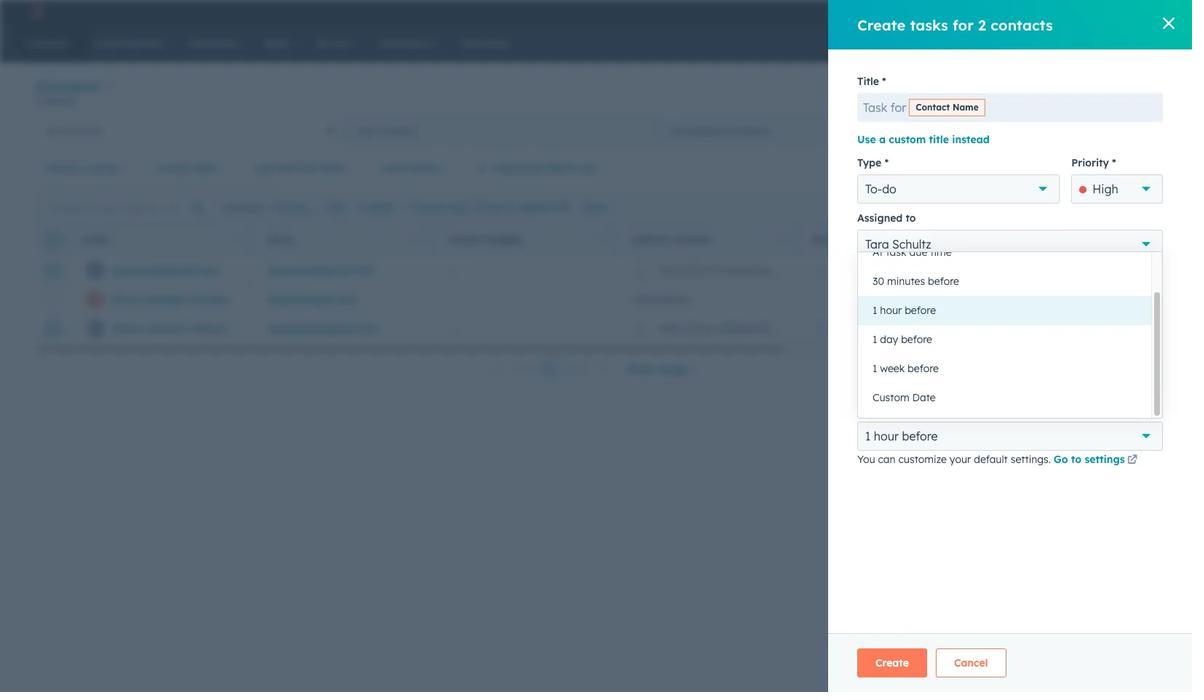 Task type: describe. For each thing, give the bounding box(es) containing it.
(sample for halligan
[[190, 293, 232, 306]]

sequence
[[517, 202, 558, 213]]

bh@hubspot.com button
[[250, 285, 432, 314]]

create for create tasks for 2 contacts
[[857, 16, 906, 34]]

do
[[882, 182, 896, 197]]

notifications image
[[1016, 7, 1029, 20]]

(3/5)
[[1050, 124, 1076, 137]]

task
[[886, 246, 906, 259]]

before for 1 hour before button
[[905, 304, 936, 317]]

30 minutes before button
[[858, 267, 1151, 296]]

activity
[[1020, 235, 1063, 246]]

tara for oct
[[658, 323, 679, 336]]

settings.
[[1011, 453, 1051, 467]]

0 horizontal spatial 2
[[221, 202, 226, 213]]

in
[[506, 202, 514, 213]]

custom date button
[[858, 384, 1151, 413]]

use a custom title instead
[[857, 133, 990, 146]]

due date element
[[1071, 358, 1163, 387]]

1 week before
[[873, 362, 939, 376]]

marketplaces image
[[937, 7, 950, 20]]

(edt)
[[1091, 235, 1115, 246]]

all contacts button
[[35, 116, 346, 145]]

data quality
[[861, 87, 927, 100]]

pagination navigation
[[485, 360, 617, 380]]

date for create date
[[193, 162, 217, 175]]

to-do button
[[857, 175, 1060, 204]]

more button
[[584, 200, 614, 216]]

your
[[950, 453, 971, 467]]

phone number
[[449, 235, 522, 246]]

1 inside 'pagination' navigation
[[546, 363, 551, 376]]

primary
[[813, 235, 854, 246]]

menu containing apoptosis studios 2
[[819, 0, 1175, 23]]

due date
[[857, 340, 903, 353]]

press to sort. element for contact owner
[[778, 234, 783, 246]]

studios
[[1110, 6, 1144, 17]]

1 hour before inside button
[[873, 304, 936, 317]]

last activity date
[[254, 162, 344, 175]]

create tasks
[[415, 202, 469, 213]]

primary company column header
[[796, 224, 979, 256]]

oct
[[996, 323, 1013, 336]]

assign
[[280, 202, 308, 213]]

add view (3/5) button
[[975, 116, 1094, 145]]

import button
[[1009, 82, 1062, 105]]

before for 1 day before button
[[901, 333, 932, 346]]

import
[[1021, 88, 1050, 99]]

1 for 1 week before button
[[873, 362, 877, 376]]

1 hour before button
[[858, 296, 1151, 325]]

(tarashultz49@gmail.com) for oct 19, 2023
[[719, 323, 845, 336]]

contact) for deepdark@gmail.com
[[237, 323, 281, 336]]

more
[[584, 202, 606, 213]]

deepdark@gmail.com button
[[250, 314, 432, 344]]

go
[[1054, 453, 1068, 467]]

my
[[358, 124, 372, 137]]

3
[[35, 96, 40, 107]]

gawain1@gmail.com inside button
[[268, 264, 374, 277]]

2023
[[1032, 323, 1054, 336]]

to-
[[865, 182, 882, 197]]

oct 19, 2023
[[996, 323, 1054, 336]]

1 button
[[541, 360, 557, 379]]

games
[[864, 323, 899, 336]]

lead status
[[382, 162, 441, 175]]

(0)
[[580, 162, 595, 175]]

contact owner inside contact owner popup button
[[44, 162, 119, 175]]

press to sort. image for contact owner
[[778, 234, 783, 244]]

at task due time button
[[858, 238, 1151, 267]]

save view
[[1104, 162, 1145, 173]]

in
[[865, 365, 877, 380]]

press to sort. element for email
[[414, 234, 419, 246]]

1 hour before inside popup button
[[865, 429, 938, 444]]

columns
[[1110, 202, 1144, 213]]

instead
[[952, 133, 990, 146]]

contacts inside dialog
[[991, 16, 1053, 34]]

Search name, phone, email addresses, or company search field
[[39, 195, 215, 221]]

tara schultz (tarashultz49@gmail.com) for oct 19, 2023
[[658, 323, 845, 336]]

schultz for --
[[682, 264, 716, 277]]

(tarashultz49@gmail.com) for --
[[719, 264, 845, 277]]

25
[[627, 363, 638, 376]]

create for create contact
[[1084, 88, 1111, 99]]

link opens in a new window image
[[1127, 456, 1138, 467]]

apoptosis studios 2
[[1063, 6, 1151, 17]]

1 gawain1@gmail.com from the left
[[112, 264, 219, 277]]

data quality button
[[836, 79, 927, 108]]

lead
[[382, 162, 407, 175]]

bh@hubspot.com link
[[268, 293, 357, 306]]

to for go
[[1071, 453, 1082, 467]]

company
[[857, 235, 901, 246]]

date inside custom date button
[[912, 392, 936, 405]]

create date
[[157, 162, 217, 175]]

week
[[880, 362, 905, 376]]

bh@hubspot.com
[[268, 293, 357, 306]]

custom
[[889, 133, 926, 146]]

records
[[43, 96, 75, 107]]

last activity date button
[[245, 154, 363, 183]]

delete
[[367, 202, 394, 213]]

gawain1@gmail.com button
[[250, 256, 432, 285]]

2 inside dialog
[[978, 16, 986, 34]]

19,
[[1016, 323, 1029, 336]]

contact) for bh@hubspot.com
[[235, 293, 279, 306]]

assign button
[[268, 201, 308, 214]]

create for create date
[[157, 162, 190, 175]]

tara schultz (tarashultz49@gmail.com) button for oct
[[614, 314, 845, 344]]

all
[[47, 124, 58, 137]]

tasks for create tasks
[[446, 202, 469, 213]]

view for save
[[1126, 162, 1145, 173]]

press to sort. image
[[1142, 234, 1147, 244]]

1 gawain1@gmail.com link from the left
[[112, 264, 219, 277]]

last activity date (edt)
[[995, 235, 1115, 246]]

save view button
[[1078, 156, 1157, 180]]

contact inside popup button
[[44, 162, 84, 175]]

quality
[[889, 87, 927, 100]]

create inside "button"
[[876, 657, 909, 670]]

custom
[[873, 392, 910, 405]]

before for 1 week before button
[[908, 362, 939, 376]]

contact owner button
[[35, 154, 138, 183]]

tasks for create tasks for 2 contacts
[[910, 16, 948, 34]]

HH:MM text field
[[1071, 358, 1163, 387]]

tara inside popup button
[[865, 237, 889, 252]]

2 inside popup button
[[1146, 6, 1151, 17]]

1 for 1 hour before button
[[873, 304, 877, 317]]

priority
[[1072, 156, 1109, 170]]

last for last activity date
[[254, 162, 276, 175]]

25 per page button
[[617, 355, 707, 384]]

before for 30 minutes before button on the right top of the page
[[928, 275, 959, 288]]

you can customize your default settings.
[[857, 453, 1054, 467]]

apoptosis studios 2 button
[[1038, 0, 1173, 23]]

activity
[[279, 162, 318, 175]]

johnson
[[145, 323, 188, 336]]

at task due time
[[873, 246, 952, 259]]

1 horizontal spatial owner
[[675, 235, 710, 246]]

settings image
[[992, 6, 1005, 19]]

apoptosis
[[1063, 6, 1108, 17]]



Task type: vqa. For each thing, say whether or not it's contained in the screenshot.
"contacts" within the All contacts 'button'
yes



Task type: locate. For each thing, give the bounding box(es) containing it.
-- button up prev
[[432, 314, 614, 344]]

2 tara schultz (tarashultz49@gmail.com) button from the top
[[614, 314, 845, 344]]

1 vertical spatial view
[[1126, 162, 1145, 173]]

before right day
[[901, 333, 932, 346]]

task
[[863, 100, 887, 115]]

tara for -
[[658, 264, 679, 277]]

view inside popup button
[[1024, 124, 1047, 137]]

1 horizontal spatial view
[[1126, 162, 1145, 173]]

1 horizontal spatial name
[[953, 102, 979, 113]]

tara schultz (tarashultz49@gmail.com) button
[[614, 256, 845, 285], [614, 314, 845, 344]]

enroll
[[478, 202, 503, 213]]

advanced
[[494, 162, 544, 175]]

for right "marketplaces" icon
[[953, 16, 974, 34]]

0 vertical spatial owner
[[87, 162, 119, 175]]

redo button
[[857, 294, 1163, 323]]

press to sort. element for last activity date (edt)
[[1142, 234, 1147, 246]]

0 vertical spatial unassigned
[[669, 124, 726, 137]]

1 vertical spatial tara
[[658, 264, 679, 277]]

go to settings link
[[1054, 453, 1140, 470]]

30 minutes before
[[873, 275, 959, 288]]

0 vertical spatial name
[[953, 102, 979, 113]]

2 press to sort. image from the left
[[778, 234, 783, 244]]

title
[[857, 75, 879, 88]]

-- button for gawain1@gmail.com
[[432, 256, 614, 285]]

contact owner
[[44, 162, 119, 175], [631, 235, 710, 246]]

queue
[[857, 276, 890, 289]]

1 horizontal spatial 2
[[978, 16, 986, 34]]

1 horizontal spatial date
[[321, 162, 344, 175]]

date for due date
[[880, 340, 903, 353]]

brian halligan (sample contact) link
[[112, 293, 279, 306]]

3 records
[[35, 96, 75, 107]]

0 vertical spatial tara
[[865, 237, 889, 252]]

1 vertical spatial contact)
[[237, 323, 281, 336]]

2 vertical spatial schultz
[[682, 323, 716, 336]]

0 vertical spatial (tarashultz49@gmail.com)
[[719, 264, 845, 277]]

0 vertical spatial -- button
[[432, 256, 614, 285]]

0 vertical spatial last
[[254, 162, 276, 175]]

1 horizontal spatial contact
[[631, 235, 673, 246]]

1 edit from the left
[[329, 202, 346, 213]]

page
[[661, 363, 687, 376]]

menu item
[[896, 0, 899, 23]]

name down search name, phone, email addresses, or company search box
[[82, 235, 108, 246]]

reminder
[[857, 404, 906, 417]]

maria johnson (sample contact)
[[112, 323, 281, 336]]

date down all contacts button
[[193, 162, 217, 175]]

press to sort. element for phone number
[[596, 234, 601, 246]]

press to sort. element
[[232, 234, 237, 246], [414, 234, 419, 246], [596, 234, 601, 246], [778, 234, 783, 246], [1142, 234, 1147, 246]]

brian halligan (sample contact)
[[112, 293, 279, 306]]

2 horizontal spatial 2
[[1146, 6, 1151, 17]]

edit down high
[[1091, 202, 1108, 213]]

1 vertical spatial date
[[912, 392, 936, 405]]

name down actions
[[953, 102, 979, 113]]

date down games
[[880, 340, 903, 353]]

date right the activity
[[321, 162, 344, 175]]

contact
[[1113, 88, 1145, 99]]

0 vertical spatial tara schultz (tarashultz49@gmail.com) button
[[614, 256, 845, 285]]

1 horizontal spatial edit
[[1091, 202, 1108, 213]]

delete button
[[355, 201, 394, 214]]

create inside popup button
[[157, 162, 190, 175]]

contacts for unassigned contacts
[[729, 124, 771, 137]]

edit for edit
[[329, 202, 346, 213]]

2 (tarashultz49@gmail.com) from the top
[[719, 323, 845, 336]]

1 hour before
[[873, 304, 936, 317], [865, 429, 938, 444]]

create button
[[857, 649, 927, 678]]

0 vertical spatial tara schultz (tarashultz49@gmail.com)
[[658, 264, 845, 277]]

contact) down email
[[235, 293, 279, 306]]

unassigned for unassigned contacts
[[669, 124, 726, 137]]

owner up unassigned button
[[675, 235, 710, 246]]

for down data quality
[[891, 100, 906, 115]]

2 press to sort. element from the left
[[414, 234, 419, 246]]

press to sort. element down more popup button on the top of page
[[596, 234, 601, 246]]

contacts banner
[[35, 75, 1157, 116]]

2 left the selected
[[221, 202, 226, 213]]

hour up games
[[880, 304, 902, 317]]

1 vertical spatial (sample
[[192, 323, 234, 336]]

brian
[[112, 293, 140, 306]]

1 vertical spatial name
[[82, 235, 108, 246]]

contacts for all contacts
[[61, 124, 103, 137]]

0 horizontal spatial for
[[891, 100, 906, 115]]

contacts for my contacts
[[375, 124, 417, 137]]

owner inside popup button
[[87, 162, 119, 175]]

create
[[857, 16, 906, 34], [1084, 88, 1111, 99], [157, 162, 190, 175], [415, 202, 444, 213], [876, 657, 909, 670]]

edit left delete button
[[329, 202, 346, 213]]

create tasks for 2 contacts
[[857, 16, 1053, 34]]

tara schultz (tarashultz49@gmail.com) button for -
[[614, 256, 845, 285]]

my contacts
[[358, 124, 417, 137]]

2
[[1146, 6, 1151, 17], [978, 16, 986, 34], [221, 202, 226, 213]]

1 -- button from the top
[[432, 256, 614, 285]]

create date button
[[147, 154, 236, 183]]

high
[[1093, 182, 1118, 197]]

gawain1@gmail.com
[[112, 264, 219, 277], [268, 264, 374, 277]]

contacts button
[[35, 76, 113, 97]]

save
[[1104, 162, 1124, 173]]

contact name
[[916, 102, 979, 113]]

prev
[[513, 363, 536, 376]]

0 vertical spatial view
[[1024, 124, 1047, 137]]

tasks inside create tasks for 2 contacts dialog
[[910, 16, 948, 34]]

1 inside button
[[873, 333, 877, 346]]

1 horizontal spatial gawain1@gmail.com link
[[268, 264, 374, 277]]

2 horizontal spatial contact
[[916, 102, 950, 113]]

2 gawain1@gmail.com link from the left
[[268, 264, 374, 277]]

1 hour before up can
[[865, 429, 938, 444]]

1 vertical spatial unassigned
[[632, 293, 689, 306]]

0 horizontal spatial to
[[906, 212, 916, 225]]

1 horizontal spatial press to sort. image
[[778, 234, 783, 244]]

0 horizontal spatial contact owner
[[44, 162, 119, 175]]

deepdark@gmail.com
[[268, 323, 380, 336]]

press to sort. image left "primary" in the top right of the page
[[778, 234, 783, 244]]

2 edit from the left
[[1091, 202, 1108, 213]]

tara schultz (tarashultz49@gmail.com)
[[658, 264, 845, 277], [658, 323, 845, 336]]

1 vertical spatial owner
[[675, 235, 710, 246]]

my contacts button
[[346, 116, 658, 145]]

help button
[[962, 0, 986, 23]]

at
[[873, 246, 883, 259]]

1 (tarashultz49@gmail.com) from the top
[[719, 264, 845, 277]]

Search HubSpot search field
[[988, 31, 1166, 55]]

1 vertical spatial to
[[1071, 453, 1082, 467]]

unassigned inside unassigned button
[[632, 293, 689, 306]]

3 press to sort. element from the left
[[596, 234, 601, 246]]

press to sort. image for email
[[414, 234, 419, 244]]

press to sort. element down 2 selected
[[232, 234, 237, 246]]

last inside popup button
[[254, 162, 276, 175]]

unassigned contacts button
[[658, 116, 969, 145]]

2 -- button from the top
[[432, 314, 614, 344]]

hubspot image
[[26, 3, 44, 20]]

view for add
[[1024, 124, 1047, 137]]

unassigned
[[669, 124, 726, 137], [632, 293, 689, 306]]

date
[[1066, 235, 1088, 246], [912, 392, 936, 405]]

-
[[450, 264, 454, 277], [454, 264, 458, 277], [814, 264, 818, 277], [818, 264, 822, 277], [996, 264, 1000, 277], [1000, 264, 1004, 277], [996, 293, 1000, 306], [1000, 293, 1004, 306], [450, 323, 454, 336], [454, 323, 458, 336]]

gawain1@gmail.com link up halligan at the left top
[[112, 264, 219, 277]]

custom date
[[873, 392, 936, 405]]

5 press to sort. element from the left
[[1142, 234, 1147, 246]]

settings link
[[989, 4, 1008, 19]]

last for last activity date (edt)
[[995, 235, 1017, 246]]

1 horizontal spatial gawain1@gmail.com
[[268, 264, 374, 277]]

0 vertical spatial contact
[[916, 102, 950, 113]]

date left "(edt)"
[[1066, 235, 1088, 246]]

calling icon button
[[901, 2, 925, 21]]

-- button
[[432, 256, 614, 285], [432, 314, 614, 344]]

to up tara schultz
[[906, 212, 916, 225]]

to-do
[[865, 182, 896, 197]]

tara schultz image
[[1047, 5, 1060, 18]]

maria johnson (sample contact) link
[[112, 323, 281, 336]]

1 hour before up games
[[873, 304, 936, 317]]

type
[[857, 156, 882, 170]]

tara schultz (tarashultz49@gmail.com) down unassigned button
[[658, 323, 845, 336]]

press to sort. element down "columns"
[[1142, 234, 1147, 246]]

gawain1@gmail.com link up bh@hubspot.com link
[[268, 264, 374, 277]]

contacts inside button
[[375, 124, 417, 137]]

1 vertical spatial tasks
[[446, 202, 469, 213]]

1 tara schultz (tarashultz49@gmail.com) from the top
[[658, 264, 845, 277]]

view right save
[[1126, 162, 1145, 173]]

2 tara schultz (tarashultz49@gmail.com) from the top
[[658, 323, 845, 336]]

view inside button
[[1126, 162, 1145, 173]]

date down the in 6 months (april 29)
[[912, 392, 936, 405]]

1 vertical spatial hour
[[874, 429, 899, 444]]

2 vertical spatial contact
[[631, 235, 673, 246]]

gawain1@gmail.com up halligan at the left top
[[112, 264, 219, 277]]

in 6 months (april 29)
[[865, 365, 984, 380]]

1 horizontal spatial date
[[1066, 235, 1088, 246]]

before inside button
[[901, 333, 932, 346]]

25 per page
[[627, 363, 687, 376]]

last left activity
[[995, 235, 1017, 246]]

1 vertical spatial tara schultz (tarashultz49@gmail.com)
[[658, 323, 845, 336]]

0 horizontal spatial gawain1@gmail.com link
[[112, 264, 219, 277]]

tara schultz (tarashultz49@gmail.com) up unassigned button
[[658, 264, 845, 277]]

next
[[562, 363, 586, 376]]

edit for edit columns
[[1091, 202, 1108, 213]]

2 gawain1@gmail.com from the left
[[268, 264, 374, 277]]

name inside create tasks for 2 contacts dialog
[[953, 102, 979, 113]]

schultz for oct 19, 2023
[[682, 323, 716, 336]]

0 horizontal spatial gawain1@gmail.com
[[112, 264, 219, 277]]

1 tara schultz (tarashultz49@gmail.com) button from the top
[[614, 256, 845, 285]]

time
[[930, 246, 952, 259]]

schultz inside tara schultz popup button
[[892, 237, 931, 252]]

-- button for deepdark@gmail.com
[[432, 314, 614, 344]]

0 horizontal spatial last
[[254, 162, 276, 175]]

contact owner up unassigned button
[[631, 235, 710, 246]]

to right go
[[1071, 453, 1082, 467]]

unassigned contacts
[[669, 124, 771, 137]]

(sample up maria johnson (sample contact)
[[190, 293, 232, 306]]

can
[[878, 453, 896, 467]]

press to sort. element down create tasks button
[[414, 234, 419, 246]]

view right add
[[1024, 124, 1047, 137]]

0 horizontal spatial contact
[[44, 162, 84, 175]]

4 press to sort. element from the left
[[778, 234, 783, 246]]

hour
[[880, 304, 902, 317], [874, 429, 899, 444]]

0 vertical spatial contact)
[[235, 293, 279, 306]]

0 horizontal spatial name
[[82, 235, 108, 246]]

(sample for johnson
[[192, 323, 234, 336]]

0 horizontal spatial date
[[193, 162, 217, 175]]

0 vertical spatial hour
[[880, 304, 902, 317]]

before down 30 minutes before
[[905, 304, 936, 317]]

high button
[[1072, 175, 1163, 204]]

view
[[1024, 124, 1047, 137], [1126, 162, 1145, 173]]

contact owner down 'all contacts'
[[44, 162, 119, 175]]

search image
[[1162, 38, 1172, 48]]

1 vertical spatial contact owner
[[631, 235, 710, 246]]

2 right studios
[[1146, 6, 1151, 17]]

upgrade image
[[829, 7, 842, 20]]

filters
[[548, 162, 577, 175]]

tasks inside create tasks button
[[446, 202, 469, 213]]

cancel
[[954, 657, 988, 670]]

create inside the "contacts" banner
[[1084, 88, 1111, 99]]

before inside popup button
[[902, 429, 938, 444]]

unassigned for unassigned
[[632, 293, 689, 306]]

0 vertical spatial tasks
[[910, 16, 948, 34]]

1 vertical spatial (tarashultz49@gmail.com)
[[719, 323, 845, 336]]

1 press to sort. element from the left
[[232, 234, 237, 246]]

1 horizontal spatial contact owner
[[631, 235, 710, 246]]

1 vertical spatial tara schultz (tarashultz49@gmail.com) button
[[614, 314, 845, 344]]

0 horizontal spatial tasks
[[446, 202, 469, 213]]

1 horizontal spatial for
[[953, 16, 974, 34]]

menu
[[819, 0, 1175, 23]]

1
[[873, 304, 877, 317], [873, 333, 877, 346], [873, 362, 877, 376], [546, 363, 551, 376], [865, 429, 871, 444]]

all contacts
[[47, 124, 103, 137]]

before right week
[[908, 362, 939, 376]]

create tasks for 2 contacts dialog
[[828, 0, 1192, 693]]

contacts
[[991, 16, 1053, 34], [61, 124, 103, 137], [375, 124, 417, 137], [729, 124, 771, 137]]

last left the activity
[[254, 162, 276, 175]]

hour inside popup button
[[874, 429, 899, 444]]

before up customize
[[902, 429, 938, 444]]

0 vertical spatial 1 hour before
[[873, 304, 936, 317]]

riot games
[[840, 323, 899, 336]]

0 vertical spatial (sample
[[190, 293, 232, 306]]

owner up search name, phone, email addresses, or company search box
[[87, 162, 119, 175]]

(sample down brian halligan (sample contact)
[[192, 323, 234, 336]]

press to sort. image down create tasks button
[[414, 234, 419, 244]]

link opens in a new window image
[[1127, 453, 1138, 470]]

0 horizontal spatial owner
[[87, 162, 119, 175]]

unassigned inside unassigned contacts button
[[669, 124, 726, 137]]

1 for 1 day before button
[[873, 333, 877, 346]]

1 horizontal spatial to
[[1071, 453, 1082, 467]]

2 vertical spatial tara
[[658, 323, 679, 336]]

press to sort. image
[[414, 234, 419, 244], [778, 234, 783, 244]]

1 vertical spatial -- button
[[432, 314, 614, 344]]

schultz
[[892, 237, 931, 252], [682, 264, 716, 277], [682, 323, 716, 336]]

tasks
[[910, 16, 948, 34], [446, 202, 469, 213]]

create for create tasks
[[415, 202, 444, 213]]

1 vertical spatial last
[[995, 235, 1017, 246]]

a
[[879, 133, 886, 146]]

contact) down bh@hubspot.com link
[[237, 323, 281, 336]]

0 horizontal spatial date
[[912, 392, 936, 405]]

hubspot link
[[17, 3, 55, 20]]

to for assigned
[[906, 212, 916, 225]]

0 horizontal spatial view
[[1024, 124, 1047, 137]]

1 vertical spatial schultz
[[682, 264, 716, 277]]

1 vertical spatial contact
[[44, 162, 84, 175]]

before down time
[[928, 275, 959, 288]]

close image
[[1163, 17, 1175, 29]]

hour inside button
[[880, 304, 902, 317]]

0 horizontal spatial edit
[[329, 202, 346, 213]]

settings
[[1085, 453, 1125, 467]]

tara schultz (tarashultz49@gmail.com) for --
[[658, 264, 845, 277]]

edit columns
[[1091, 202, 1144, 213]]

edit button
[[317, 201, 346, 214]]

0 vertical spatial contact owner
[[44, 162, 119, 175]]

2 horizontal spatial date
[[880, 340, 903, 353]]

list box
[[858, 238, 1162, 418]]

advanced filters (0) button
[[469, 154, 604, 183]]

1 press to sort. image from the left
[[414, 234, 419, 244]]

0 horizontal spatial press to sort. image
[[414, 234, 419, 244]]

hour up can
[[874, 429, 899, 444]]

press to sort. element left "primary" in the top right of the page
[[778, 234, 783, 246]]

contact inside dialog
[[916, 102, 950, 113]]

gawain1@gmail.com link inside button
[[268, 264, 374, 277]]

gawain1@gmail.com up bh@hubspot.com link
[[268, 264, 374, 277]]

1 vertical spatial for
[[891, 100, 906, 115]]

-- button down number
[[432, 256, 614, 285]]

2 left settings "icon"
[[978, 16, 986, 34]]

help image
[[968, 7, 981, 20]]

0 vertical spatial schultz
[[892, 237, 931, 252]]

1 horizontal spatial tasks
[[910, 16, 948, 34]]

halligan
[[143, 293, 186, 306]]

1 vertical spatial 1 hour before
[[865, 429, 938, 444]]

0 vertical spatial date
[[1066, 235, 1088, 246]]

1 horizontal spatial last
[[995, 235, 1017, 246]]

date inside create tasks for 2 contacts dialog
[[880, 340, 903, 353]]

0 vertical spatial to
[[906, 212, 916, 225]]

0 vertical spatial for
[[953, 16, 974, 34]]

30
[[873, 275, 884, 288]]

use a custom title instead button
[[857, 131, 990, 148]]

last
[[254, 162, 276, 175], [995, 235, 1017, 246]]

in 6 months (april 29) button
[[857, 358, 1065, 387]]

calling icon image
[[906, 6, 920, 19]]

1 inside popup button
[[865, 429, 871, 444]]

list box containing at task due time
[[858, 238, 1162, 418]]



